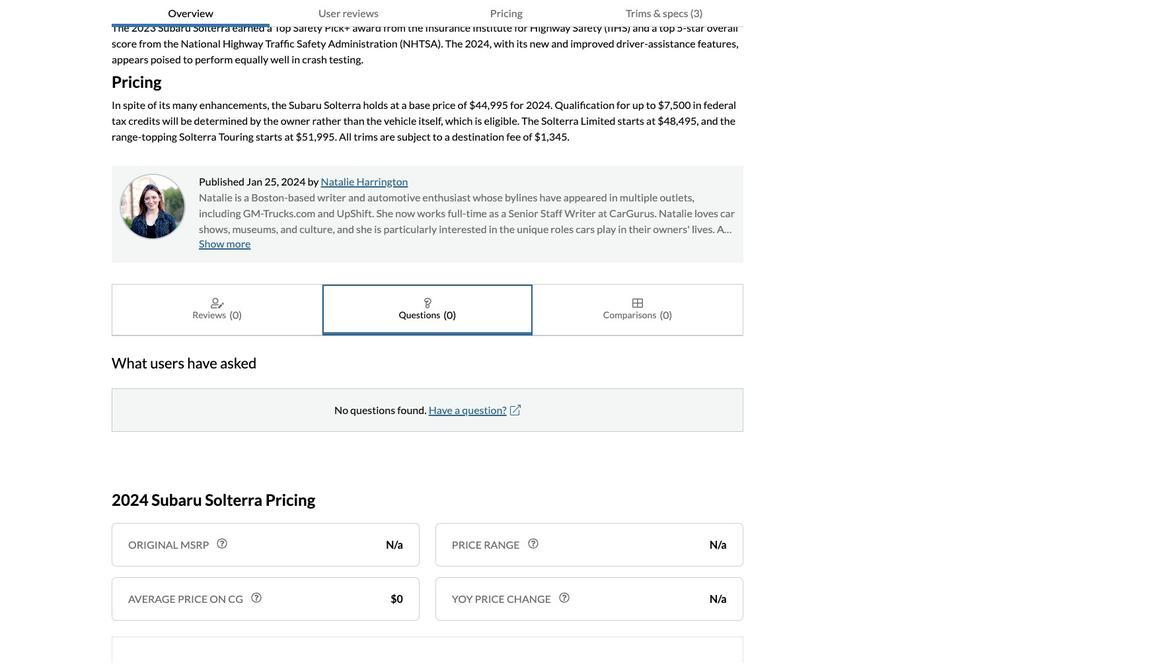 Task type: locate. For each thing, give the bounding box(es) containing it.
to down national
[[183, 53, 193, 65]]

reviews
[[192, 309, 226, 321]]

external link image
[[510, 405, 521, 416]]

earned
[[232, 21, 265, 34]]

price
[[452, 538, 482, 551]]

1 horizontal spatial its
[[517, 37, 528, 49]]

0 horizontal spatial natalie
[[199, 191, 233, 203]]

starts down owner
[[256, 130, 282, 143]]

solterra down 'be'
[[179, 130, 217, 143]]

solterra up than
[[324, 98, 361, 111]]

federal
[[704, 98, 736, 111]]

subaru down overview
[[158, 21, 191, 34]]

in left federal at the right
[[693, 98, 702, 111]]

spite
[[123, 98, 146, 111]]

their
[[629, 222, 651, 235]]

price range
[[452, 538, 520, 551]]

and down trucks.com
[[280, 222, 298, 235]]

0 vertical spatial 2024
[[281, 175, 306, 187]]

1 horizontal spatial 2024
[[281, 175, 306, 187]]

1 horizontal spatial by
[[308, 175, 319, 187]]

1 horizontal spatial price
[[432, 98, 456, 111]]

0 vertical spatial have
[[540, 191, 562, 203]]

is down published
[[235, 191, 242, 203]]

outlets,
[[660, 191, 695, 203]]

trims & specs (3)
[[626, 7, 703, 19]]

question circle image right change
[[559, 593, 570, 603]]

2 vertical spatial is
[[374, 222, 382, 235]]

average price on cg
[[128, 593, 243, 605]]

and down federal at the right
[[701, 114, 718, 127]]

from down 2023
[[139, 37, 161, 49]]

from right award
[[383, 21, 406, 34]]

have
[[429, 404, 453, 416]]

subject
[[397, 130, 431, 143]]

subaru inside the 2023 subaru solterra earned a top safety pick+ award from the insurance institute for highway safety (iihs) and a top 5-star overall score from the national highway traffic safety administration (nhtsa). the 2024, with its new and improved driver-assistance features, appears poised to perform equally well in crash testing. pricing
[[158, 21, 191, 34]]

subaru up owner
[[289, 98, 322, 111]]

2 horizontal spatial is
[[475, 114, 482, 127]]

limited
[[581, 114, 616, 127]]

2 horizontal spatial the
[[522, 114, 539, 127]]

the down insurance
[[445, 37, 463, 49]]

0 horizontal spatial pricing
[[112, 72, 162, 91]]

(0) right user edit icon
[[230, 308, 242, 321]]

price right the yoy
[[475, 593, 505, 605]]

by up touring on the left top of the page
[[250, 114, 261, 127]]

car down their
[[632, 238, 647, 251]]

1 horizontal spatial have
[[540, 191, 562, 203]]

and up auto
[[337, 222, 354, 235]]

show more button
[[199, 237, 251, 250]]

2024 up original
[[112, 491, 149, 510]]

star
[[687, 21, 705, 34]]

1 vertical spatial car
[[632, 238, 647, 251]]

is inside in spite of its many enhancements, the subaru solterra holds at a base price of $44,995 for 2024. qualification for up to $7,500 in federal tax credits will be determined by the owner rather than the vehicle itself, which is eligible. the solterra limited starts at $48,495, and the range-topping solterra touring starts at $51,995. all trims are subject to a destination fee of $1,345.
[[475, 114, 482, 127]]

have inside natalie is a boston-based writer and automotive enthusiast whose bylines have appeared in multiple outlets, including gm-trucks.com and upshift. she now works full-time as a senior staff writer at cargurus. natalie loves car shows, museums, and culture, and she is particularly interested in the unique roles cars play in their owners' lives. as a trustee of the larz anderson auto museum, she works to support and advance new england car culture.
[[540, 191, 562, 203]]

automotive
[[367, 191, 421, 203]]

(0) for questions (0)
[[444, 308, 456, 321]]

works down interested
[[429, 238, 458, 251]]

1 horizontal spatial is
[[374, 222, 382, 235]]

time
[[466, 207, 487, 219]]

of right fee on the left top of the page
[[523, 130, 533, 143]]

2 (0) from the left
[[444, 308, 456, 321]]

&
[[654, 7, 661, 19]]

she
[[356, 222, 372, 235], [411, 238, 427, 251]]

questions
[[399, 309, 440, 321]]

natalie down outlets,
[[659, 207, 693, 219]]

score
[[112, 37, 137, 49]]

1 vertical spatial pricing
[[112, 72, 162, 91]]

natalie up including
[[199, 191, 233, 203]]

at up play on the right top
[[598, 207, 607, 219]]

works down enthusiast
[[417, 207, 446, 219]]

1 vertical spatial tab list
[[112, 284, 743, 336]]

she down upshift. at the top left of the page
[[356, 222, 372, 235]]

0 vertical spatial she
[[356, 222, 372, 235]]

questions count element
[[444, 307, 456, 323]]

yoy price change
[[452, 593, 551, 605]]

have
[[540, 191, 562, 203], [187, 355, 217, 372]]

1 horizontal spatial starts
[[618, 114, 645, 127]]

for up eligible.
[[510, 98, 524, 111]]

starts down 'up'
[[618, 114, 645, 127]]

1 vertical spatial is
[[235, 191, 242, 203]]

question circle image right "range"
[[528, 538, 538, 549]]

in
[[112, 98, 121, 111]]

she down particularly
[[411, 238, 427, 251]]

2 horizontal spatial price
[[475, 593, 505, 605]]

2024 up based
[[281, 175, 306, 187]]

2024 subaru solterra pricing
[[112, 491, 315, 510]]

the up score
[[112, 21, 129, 34]]

its up will
[[159, 98, 170, 111]]

range
[[484, 538, 520, 551]]

1 tab list from the top
[[112, 0, 744, 27]]

0 horizontal spatial (0)
[[230, 308, 242, 321]]

solterra up national
[[193, 21, 230, 34]]

1 horizontal spatial highway
[[530, 21, 571, 34]]

driver-
[[617, 37, 648, 49]]

0 vertical spatial subaru
[[158, 21, 191, 34]]

award
[[352, 21, 381, 34]]

1 vertical spatial highway
[[223, 37, 263, 49]]

(0) right question image
[[444, 308, 456, 321]]

its left 'new'
[[517, 37, 528, 49]]

1 vertical spatial 2024
[[112, 491, 149, 510]]

change
[[507, 593, 551, 605]]

(0) for comparisons (0)
[[660, 308, 673, 321]]

question circle image
[[217, 538, 228, 549], [528, 538, 538, 549], [251, 593, 262, 603], [559, 593, 570, 603]]

question circle image right cg
[[251, 593, 262, 603]]

0 horizontal spatial by
[[250, 114, 261, 127]]

subaru up "original msrp" at the bottom left of page
[[152, 491, 202, 510]]

yoy
[[452, 593, 473, 605]]

auto
[[342, 238, 365, 251]]

the up (nhtsa).
[[408, 21, 423, 34]]

have up staff
[[540, 191, 562, 203]]

whose
[[473, 191, 503, 203]]

0 vertical spatial starts
[[618, 114, 645, 127]]

questions
[[350, 404, 395, 416]]

0 vertical spatial pricing
[[490, 7, 523, 19]]

topping
[[142, 130, 177, 143]]

trims & specs (3) tab
[[586, 0, 744, 27]]

highway down earned
[[223, 37, 263, 49]]

museum,
[[367, 238, 409, 251]]

equally
[[235, 53, 269, 65]]

0 vertical spatial tab list
[[112, 0, 744, 27]]

price left "on"
[[178, 593, 208, 605]]

0 horizontal spatial she
[[356, 222, 372, 235]]

0 horizontal spatial from
[[139, 37, 161, 49]]

2 horizontal spatial natalie
[[659, 207, 693, 219]]

0 horizontal spatial price
[[178, 593, 208, 605]]

enhancements,
[[200, 98, 269, 111]]

to inside natalie is a boston-based writer and automotive enthusiast whose bylines have appeared in multiple outlets, including gm-trucks.com and upshift. she now works full-time as a senior staff writer at cargurus. natalie loves car shows, museums, and culture, and she is particularly interested in the unique roles cars play in their owners' lives. as a trustee of the larz anderson auto museum, she works to support and advance new england car culture.
[[460, 238, 469, 251]]

price for average price on cg
[[178, 593, 208, 605]]

0 vertical spatial from
[[383, 21, 406, 34]]

1 vertical spatial the
[[445, 37, 463, 49]]

0 vertical spatial the
[[112, 21, 129, 34]]

2 vertical spatial natalie
[[659, 207, 693, 219]]

of up the which
[[458, 98, 467, 111]]

the inside in spite of its many enhancements, the subaru solterra holds at a base price of $44,995 for 2024. qualification for up to $7,500 in federal tax credits will be determined by the owner rather than the vehicle itself, which is eligible. the solterra limited starts at $48,495, and the range-topping solterra touring starts at $51,995. all trims are subject to a destination fee of $1,345.
[[522, 114, 539, 127]]

0 horizontal spatial its
[[159, 98, 170, 111]]

trustee
[[206, 238, 242, 251]]

the down museums,
[[255, 238, 270, 251]]

the down 2024.
[[522, 114, 539, 127]]

3 (0) from the left
[[660, 308, 673, 321]]

pricing tab
[[428, 0, 586, 27]]

0 horizontal spatial the
[[112, 21, 129, 34]]

crash
[[302, 53, 327, 65]]

she
[[376, 207, 393, 219]]

its inside in spite of its many enhancements, the subaru solterra holds at a base price of $44,995 for 2024. qualification for up to $7,500 in federal tax credits will be determined by the owner rather than the vehicle itself, which is eligible. the solterra limited starts at $48,495, and the range-topping solterra touring starts at $51,995. all trims are subject to a destination fee of $1,345.
[[159, 98, 170, 111]]

1 vertical spatial works
[[429, 238, 458, 251]]

in inside in spite of its many enhancements, the subaru solterra holds at a base price of $44,995 for 2024. qualification for up to $7,500 in federal tax credits will be determined by the owner rather than the vehicle itself, which is eligible. the solterra limited starts at $48,495, and the range-topping solterra touring starts at $51,995. all trims are subject to a destination fee of $1,345.
[[693, 98, 702, 111]]

the
[[112, 21, 129, 34], [445, 37, 463, 49], [522, 114, 539, 127]]

of down museums,
[[244, 238, 253, 251]]

0 vertical spatial its
[[517, 37, 528, 49]]

1 vertical spatial she
[[411, 238, 427, 251]]

with
[[494, 37, 515, 49]]

will
[[162, 114, 179, 127]]

to down itself, at the top left of the page
[[433, 130, 443, 143]]

and
[[633, 21, 650, 34], [551, 37, 569, 49], [701, 114, 718, 127], [348, 191, 365, 203], [318, 207, 335, 219], [280, 222, 298, 235], [337, 222, 354, 235], [510, 238, 527, 251]]

in right well
[[292, 53, 300, 65]]

up
[[633, 98, 644, 111]]

play
[[597, 222, 616, 235]]

to down interested
[[460, 238, 469, 251]]

appeared
[[564, 191, 607, 203]]

its
[[517, 37, 528, 49], [159, 98, 170, 111]]

2 tab list from the top
[[112, 284, 743, 336]]

1 horizontal spatial pricing
[[266, 491, 315, 510]]

is down she
[[374, 222, 382, 235]]

1 horizontal spatial natalie
[[321, 175, 355, 187]]

2 vertical spatial the
[[522, 114, 539, 127]]

show more
[[199, 237, 251, 250]]

a
[[267, 21, 272, 34], [652, 21, 657, 34], [402, 98, 407, 111], [445, 130, 450, 143], [244, 191, 249, 203], [501, 207, 507, 219], [199, 238, 204, 251], [455, 404, 460, 416]]

rather
[[312, 114, 341, 127]]

loves
[[695, 207, 719, 219]]

by up based
[[308, 175, 319, 187]]

have a question? link
[[429, 404, 521, 416]]

have right the users
[[187, 355, 217, 372]]

for up with
[[514, 21, 528, 34]]

0 horizontal spatial starts
[[256, 130, 282, 143]]

(0) right th large 'icon'
[[660, 308, 673, 321]]

in down as
[[489, 222, 498, 235]]

(0) for reviews (0)
[[230, 308, 242, 321]]

0 horizontal spatial car
[[632, 238, 647, 251]]

by
[[250, 114, 261, 127], [308, 175, 319, 187]]

price up itself, at the top left of the page
[[432, 98, 456, 111]]

starts
[[618, 114, 645, 127], [256, 130, 282, 143]]

car up as on the top right of the page
[[721, 207, 735, 219]]

is up destination
[[475, 114, 482, 127]]

price inside in spite of its many enhancements, the subaru solterra holds at a base price of $44,995 for 2024. qualification for up to $7,500 in federal tax credits will be determined by the owner rather than the vehicle itself, which is eligible. the solterra limited starts at $48,495, and the range-topping solterra touring starts at $51,995. all trims are subject to a destination fee of $1,345.
[[432, 98, 456, 111]]

car
[[721, 207, 735, 219], [632, 238, 647, 251]]

at inside natalie is a boston-based writer and automotive enthusiast whose bylines have appeared in multiple outlets, including gm-trucks.com and upshift. she now works full-time as a senior staff writer at cargurus. natalie loves car shows, museums, and culture, and she is particularly interested in the unique roles cars play in their owners' lives. as a trustee of the larz anderson auto museum, she works to support and advance new england car culture.
[[598, 207, 607, 219]]

question circle image right 'msrp'
[[217, 538, 228, 549]]

at up vehicle
[[390, 98, 400, 111]]

1 horizontal spatial (0)
[[444, 308, 456, 321]]

0 vertical spatial by
[[250, 114, 261, 127]]

poised
[[151, 53, 181, 65]]

0 vertical spatial natalie
[[321, 175, 355, 187]]

2 horizontal spatial (0)
[[660, 308, 673, 321]]

from
[[383, 21, 406, 34], [139, 37, 161, 49]]

1 vertical spatial subaru
[[289, 98, 322, 111]]

n/a for yoy price change
[[710, 593, 727, 605]]

0 vertical spatial car
[[721, 207, 735, 219]]

n/a for original msrp
[[386, 538, 403, 551]]

comparisons (0)
[[603, 308, 673, 321]]

writer
[[317, 191, 346, 203]]

question image
[[424, 298, 432, 308]]

2 horizontal spatial pricing
[[490, 7, 523, 19]]

tab list containing overview
[[112, 0, 744, 27]]

natalie up writer on the left of the page
[[321, 175, 355, 187]]

tab list
[[112, 0, 744, 27], [112, 284, 743, 336]]

1 vertical spatial have
[[187, 355, 217, 372]]

at
[[390, 98, 400, 111], [647, 114, 656, 127], [285, 130, 294, 143], [598, 207, 607, 219]]

1 horizontal spatial car
[[721, 207, 735, 219]]

original
[[128, 538, 178, 551]]

1 (0) from the left
[[230, 308, 242, 321]]

original msrp
[[128, 538, 209, 551]]

to inside the 2023 subaru solterra earned a top safety pick+ award from the insurance institute for highway safety (iihs) and a top 5-star overall score from the national highway traffic safety administration (nhtsa). the 2024, with its new and improved driver-assistance features, appears poised to perform equally well in crash testing. pricing
[[183, 53, 193, 65]]

roles
[[551, 222, 574, 235]]

institute
[[473, 21, 512, 34]]

multiple
[[620, 191, 658, 203]]

n/a for price range
[[710, 538, 727, 551]]

the left owner
[[263, 114, 279, 127]]

as
[[489, 207, 499, 219]]

0 vertical spatial is
[[475, 114, 482, 127]]

highway up 'new'
[[530, 21, 571, 34]]

in
[[292, 53, 300, 65], [693, 98, 702, 111], [609, 191, 618, 203], [489, 222, 498, 235], [618, 222, 627, 235]]

1 vertical spatial its
[[159, 98, 170, 111]]



Task type: describe. For each thing, give the bounding box(es) containing it.
question circle image for average price on cg
[[251, 593, 262, 603]]

reviews count element
[[230, 307, 242, 323]]

top
[[659, 21, 675, 34]]

and up upshift. at the top left of the page
[[348, 191, 365, 203]]

the up owner
[[271, 98, 287, 111]]

cars
[[576, 222, 595, 235]]

for left 'up'
[[617, 98, 631, 111]]

administration
[[328, 37, 398, 49]]

culture,
[[300, 222, 335, 235]]

staff
[[541, 207, 563, 219]]

solterra inside the 2023 subaru solterra earned a top safety pick+ award from the insurance institute for highway safety (iihs) and a top 5-star overall score from the national highway traffic safety administration (nhtsa). the 2024, with its new and improved driver-assistance features, appears poised to perform equally well in crash testing. pricing
[[193, 21, 230, 34]]

and right 'new'
[[551, 37, 569, 49]]

to right 'up'
[[646, 98, 656, 111]]

user
[[319, 7, 341, 19]]

published jan 25, 2024 by natalie harrington
[[199, 175, 408, 187]]

are
[[380, 130, 395, 143]]

0 horizontal spatial is
[[235, 191, 242, 203]]

particularly
[[384, 222, 437, 235]]

user reviews tab
[[270, 0, 428, 27]]

solterra up $1,345.
[[541, 114, 579, 127]]

reviews
[[343, 7, 379, 19]]

1 horizontal spatial the
[[445, 37, 463, 49]]

boston-
[[251, 191, 288, 203]]

natalie is a boston-based writer and automotive enthusiast whose bylines have appeared in multiple outlets, including gm-trucks.com and upshift. she now works full-time as a senior staff writer at cargurus. natalie loves car shows, museums, and culture, and she is particularly interested in the unique roles cars play in their owners' lives. as a trustee of the larz anderson auto museum, she works to support and advance new england car culture.
[[199, 191, 735, 251]]

0 horizontal spatial highway
[[223, 37, 263, 49]]

fee
[[506, 130, 521, 143]]

for inside the 2023 subaru solterra earned a top safety pick+ award from the insurance institute for highway safety (iihs) and a top 5-star overall score from the national highway traffic safety administration (nhtsa). the 2024, with its new and improved driver-assistance features, appears poised to perform equally well in crash testing. pricing
[[514, 21, 528, 34]]

th large image
[[633, 298, 643, 308]]

question?
[[462, 404, 507, 416]]

museums,
[[232, 222, 278, 235]]

improved
[[571, 37, 615, 49]]

solterra up 'msrp'
[[205, 491, 263, 510]]

2 vertical spatial pricing
[[266, 491, 315, 510]]

shows,
[[199, 222, 230, 235]]

enthusiast
[[423, 191, 471, 203]]

upshift.
[[337, 207, 374, 219]]

cargurus.
[[610, 207, 657, 219]]

range-
[[112, 130, 142, 143]]

at down owner
[[285, 130, 294, 143]]

questions (0)
[[399, 308, 456, 321]]

touring
[[219, 130, 254, 143]]

cg
[[228, 593, 243, 605]]

insurance
[[425, 21, 471, 34]]

which
[[445, 114, 473, 127]]

at left $48,495,
[[647, 114, 656, 127]]

and inside in spite of its many enhancements, the subaru solterra holds at a base price of $44,995 for 2024. qualification for up to $7,500 in federal tax credits will be determined by the owner rather than the vehicle itself, which is eligible. the solterra limited starts at $48,495, and the range-topping solterra touring starts at $51,995. all trims are subject to a destination fee of $1,345.
[[701, 114, 718, 127]]

new
[[530, 37, 549, 49]]

natalie harrington link
[[321, 175, 408, 187]]

question circle image for yoy price change
[[559, 593, 570, 603]]

comparisons
[[603, 309, 657, 321]]

2 vertical spatial subaru
[[152, 491, 202, 510]]

traffic
[[265, 37, 295, 49]]

senior
[[509, 207, 539, 219]]

lives.
[[692, 222, 715, 235]]

and down 'trims'
[[633, 21, 650, 34]]

$0
[[391, 593, 403, 605]]

the up poised
[[163, 37, 179, 49]]

of inside natalie is a boston-based writer and automotive enthusiast whose bylines have appeared in multiple outlets, including gm-trucks.com and upshift. she now works full-time as a senior staff writer at cargurus. natalie loves car shows, museums, and culture, and she is particularly interested in the unique roles cars play in their owners' lives. as a trustee of the larz anderson auto museum, she works to support and advance new england car culture.
[[244, 238, 253, 251]]

anderson
[[294, 238, 340, 251]]

top
[[274, 21, 291, 34]]

overview tab
[[112, 0, 270, 27]]

0 horizontal spatial 2024
[[112, 491, 149, 510]]

in inside the 2023 subaru solterra earned a top safety pick+ award from the insurance institute for highway safety (iihs) and a top 5-star overall score from the national highway traffic safety administration (nhtsa). the 2024, with its new and improved driver-assistance features, appears poised to perform equally well in crash testing. pricing
[[292, 53, 300, 65]]

1 horizontal spatial she
[[411, 238, 427, 251]]

0 vertical spatial highway
[[530, 21, 571, 34]]

gm-
[[243, 207, 263, 219]]

unique
[[517, 222, 549, 235]]

show
[[199, 237, 224, 250]]

owners'
[[653, 222, 690, 235]]

safety right top
[[293, 21, 323, 34]]

tab list containing (0)
[[112, 284, 743, 336]]

the down federal at the right
[[720, 114, 736, 127]]

2024.
[[526, 98, 553, 111]]

perform
[[195, 53, 233, 65]]

trims
[[626, 7, 652, 19]]

2023
[[131, 21, 156, 34]]

specs
[[663, 7, 689, 19]]

well
[[271, 53, 290, 65]]

owner
[[281, 114, 310, 127]]

advance
[[529, 238, 567, 251]]

$1,345.
[[535, 130, 570, 143]]

1 vertical spatial starts
[[256, 130, 282, 143]]

testing.
[[329, 53, 363, 65]]

england
[[593, 238, 630, 251]]

0 vertical spatial works
[[417, 207, 446, 219]]

1 horizontal spatial from
[[383, 21, 406, 34]]

new
[[569, 238, 591, 251]]

safety up improved
[[573, 21, 602, 34]]

user edit image
[[211, 298, 224, 308]]

reviews (0)
[[192, 308, 242, 321]]

the down senior
[[500, 222, 515, 235]]

pricing inside tab
[[490, 7, 523, 19]]

and down unique
[[510, 238, 527, 251]]

national
[[181, 37, 221, 49]]

in right play on the right top
[[618, 222, 627, 235]]

question circle image for original msrp
[[217, 538, 228, 549]]

itself,
[[419, 114, 443, 127]]

culture.
[[649, 238, 684, 251]]

safety up crash
[[297, 37, 326, 49]]

vehicle
[[384, 114, 417, 127]]

user reviews
[[319, 7, 379, 19]]

features,
[[698, 37, 739, 49]]

and down writer on the left of the page
[[318, 207, 335, 219]]

no questions found.
[[335, 404, 427, 416]]

pricing inside the 2023 subaru solterra earned a top safety pick+ award from the insurance institute for highway safety (iihs) and a top 5-star overall score from the national highway traffic safety administration (nhtsa). the 2024, with its new and improved driver-assistance features, appears poised to perform equally well in crash testing. pricing
[[112, 72, 162, 91]]

trims
[[354, 130, 378, 143]]

the 2023 subaru solterra earned a top safety pick+ award from the insurance institute for highway safety (iihs) and a top 5-star overall score from the national highway traffic safety administration (nhtsa). the 2024, with its new and improved driver-assistance features, appears poised to perform equally well in crash testing. pricing
[[112, 21, 739, 91]]

many
[[172, 98, 197, 111]]

0 horizontal spatial have
[[187, 355, 217, 372]]

1 vertical spatial from
[[139, 37, 161, 49]]

price for yoy price change
[[475, 593, 505, 605]]

qualification
[[555, 98, 615, 111]]

by inside in spite of its many enhancements, the subaru solterra holds at a base price of $44,995 for 2024. qualification for up to $7,500 in federal tax credits will be determined by the owner rather than the vehicle itself, which is eligible. the solterra limited starts at $48,495, and the range-topping solterra touring starts at $51,995. all trims are subject to a destination fee of $1,345.
[[250, 114, 261, 127]]

subaru inside in spite of its many enhancements, the subaru solterra holds at a base price of $44,995 for 2024. qualification for up to $7,500 in federal tax credits will be determined by the owner rather than the vehicle itself, which is eligible. the solterra limited starts at $48,495, and the range-topping solterra touring starts at $51,995. all trims are subject to a destination fee of $1,345.
[[289, 98, 322, 111]]

including
[[199, 207, 241, 219]]

support
[[472, 238, 508, 251]]

now
[[395, 207, 415, 219]]

bylines
[[505, 191, 538, 203]]

in up cargurus.
[[609, 191, 618, 203]]

overall
[[707, 21, 739, 34]]

the down holds
[[367, 114, 382, 127]]

2024,
[[465, 37, 492, 49]]

overview
[[168, 7, 213, 19]]

(nhtsa).
[[400, 37, 443, 49]]

be
[[181, 114, 192, 127]]

comparisons count element
[[660, 307, 673, 323]]

its inside the 2023 subaru solterra earned a top safety pick+ award from the insurance institute for highway safety (iihs) and a top 5-star overall score from the national highway traffic safety administration (nhtsa). the 2024, with its new and improved driver-assistance features, appears poised to perform equally well in crash testing. pricing
[[517, 37, 528, 49]]

(iihs)
[[604, 21, 631, 34]]

1 vertical spatial natalie
[[199, 191, 233, 203]]

5-
[[677, 21, 687, 34]]

1 vertical spatial by
[[308, 175, 319, 187]]

no
[[335, 404, 348, 416]]

(3)
[[691, 7, 703, 19]]

question circle image for price range
[[528, 538, 538, 549]]

of up credits
[[148, 98, 157, 111]]



Task type: vqa. For each thing, say whether or not it's contained in the screenshot.
Solterra inside the The 2023 Subaru Solterra earned a Top Safety Pick+ award from the Insurance Institute for Highway Safety (IIHS) and a top 5-star overall score from the National Highway Traffic Safety Administration (NHTSA). The 2024, with its new and improved driver-assistance features, appears poised to perform equally well in crash testing. Pricing
yes



